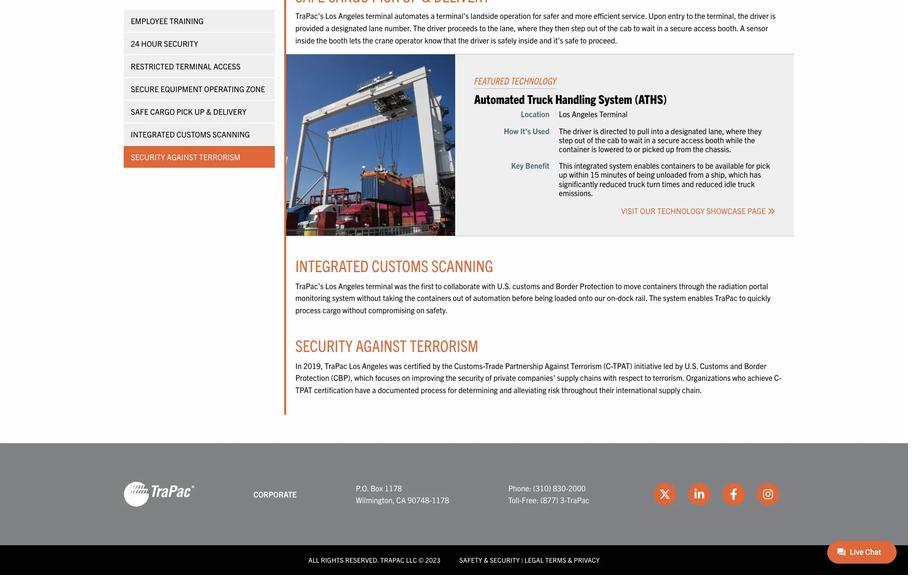 Task type: describe. For each thing, give the bounding box(es) containing it.
the down the los angeles terminal
[[595, 135, 606, 145]]

showcase
[[707, 206, 747, 215]]

& inside the safe cargo pick up & delivery link
[[206, 106, 211, 116]]

service.
[[622, 11, 647, 21]]

customs inside in 2019, trapac los angeles was certified by the customs-trade partnership against terrorism (c-tpat) initiative led by u.s. customs and border protection (cbp), which focuses on improving the security of private companies' supply chains with respect to terrorism. organizations who achieve c- tpat certification have a documented process for determining and alleviating risk throughout their international supply chain.
[[701, 361, 729, 370]]

trade
[[485, 361, 504, 370]]

dock
[[618, 293, 634, 303]]

angeles down handling
[[572, 109, 598, 119]]

1 vertical spatial scanning
[[432, 255, 494, 276]]

have
[[355, 385, 371, 395]]

trapac's for trapac's los angeles terminal was the first to collaborate with u.s. customs and border protection to move containers through the radiation portal monitoring system without taking the containers out of automation before being loaded onto our on-dock rail. the system enables trapac to quickly process cargo without compromising on safety.
[[296, 281, 324, 291]]

throughout
[[562, 385, 598, 395]]

out inside trapac's los angeles terminal was the first to collaborate with u.s. customs and border protection to move containers through the radiation portal monitoring system without taking the containers out of automation before being loaded onto our on-dock rail. the system enables trapac to quickly process cargo without compromising on safety.
[[453, 293, 464, 303]]

trapac's los angeles terminal automates a terminal's landside operation for safer and more efficient service. upon entry to the terminal, the driver is provided a designated lane number. the driver proceeds to the lane, where they then step out of the cab to wait in a secure access booth. a sensor inside the booth lets the crane operator know that the driver is safely inside and it's safe to proceed.
[[296, 11, 776, 45]]

pick
[[176, 106, 193, 116]]

0 horizontal spatial integrated
[[131, 129, 175, 138]]

security up "2019,"
[[296, 335, 353, 356]]

1 vertical spatial 1178
[[432, 496, 450, 505]]

within
[[570, 170, 589, 179]]

1 vertical spatial supply
[[660, 385, 681, 395]]

operation
[[500, 11, 531, 21]]

1 by from the left
[[433, 361, 441, 370]]

1 vertical spatial security against terrorism
[[296, 335, 479, 356]]

the left "chassis."
[[694, 144, 704, 154]]

booth.
[[718, 23, 739, 33]]

key benefit
[[512, 161, 550, 170]]

automates
[[395, 11, 429, 21]]

operator
[[395, 35, 423, 45]]

first
[[421, 281, 434, 291]]

1 horizontal spatial technology
[[658, 206, 705, 215]]

ca
[[397, 496, 406, 505]]

customs
[[513, 281, 540, 291]]

customs-
[[455, 361, 485, 370]]

reserved.
[[346, 556, 379, 565]]

0 horizontal spatial 1178
[[385, 483, 402, 493]]

all rights reserved. trapac llc © 2023
[[309, 556, 441, 565]]

1 truck from the left
[[629, 179, 646, 188]]

certification
[[314, 385, 354, 395]]

1 vertical spatial without
[[343, 305, 367, 315]]

safe
[[131, 106, 148, 116]]

pick
[[757, 161, 771, 170]]

page
[[748, 206, 767, 215]]

visit our technology showcase page link
[[622, 206, 776, 215]]

a inside this integrated system enables containers to be available for pick up within 15 minutes of being unloaded from a ship, which has significantly reduced truck turn times and reduced idle truck emissions.
[[706, 170, 710, 179]]

booth inside trapac's los angeles terminal automates a terminal's landside operation for safer and more efficient service. upon entry to the terminal, the driver is provided a designated lane number. the driver proceeds to the lane, where they then step out of the cab to wait in a secure access booth. a sensor inside the booth lets the crane operator know that the driver is safely inside and it's safe to proceed.
[[329, 35, 348, 45]]

how it's used
[[504, 126, 550, 135]]

it's
[[521, 126, 531, 135]]

hour
[[141, 38, 162, 48]]

in 2019, trapac los angeles was certified by the customs-trade partnership against terrorism (c-tpat) initiative led by u.s. customs and border protection (cbp), which focuses on improving the security of private companies' supply chains with respect to terrorism. organizations who achieve c- tpat certification have a documented process for determining and alleviating risk throughout their international supply chain.
[[296, 361, 782, 395]]

2 truck from the left
[[739, 179, 756, 188]]

step inside trapac's los angeles terminal automates a terminal's landside operation for safer and more efficient service. upon entry to the terminal, the driver is provided a designated lane number. the driver proceeds to the lane, where they then step out of the cab to wait in a secure access booth. a sensor inside the booth lets the crane operator know that the driver is safely inside and it's safe to proceed.
[[572, 23, 586, 33]]

the up 'a'
[[738, 11, 749, 21]]

lets
[[350, 35, 361, 45]]

1 vertical spatial integrated
[[296, 255, 369, 276]]

organizations
[[687, 373, 731, 382]]

handling
[[556, 91, 596, 106]]

the left the customs-
[[442, 361, 453, 370]]

quickly
[[748, 293, 771, 303]]

improving
[[412, 373, 444, 382]]

for inside trapac's los angeles terminal automates a terminal's landside operation for safer and more efficient service. upon entry to the terminal, the driver is provided a designated lane number. the driver proceeds to the lane, where they then step out of the cab to wait in a secure access booth. a sensor inside the booth lets the crane operator know that the driver is safely inside and it's safe to proceed.
[[533, 11, 542, 21]]

visit
[[622, 206, 639, 215]]

all
[[309, 556, 320, 565]]

which inside this integrated system enables containers to be available for pick up within 15 minutes of being unloaded from a ship, which has significantly reduced truck turn times and reduced idle truck emissions.
[[729, 170, 748, 179]]

key
[[512, 161, 524, 170]]

system inside this integrated system enables containers to be available for pick up within 15 minutes of being unloaded from a ship, which has significantly reduced truck turn times and reduced idle truck emissions.
[[610, 161, 633, 170]]

1 horizontal spatial integrated customs scanning
[[296, 255, 494, 276]]

automation
[[474, 293, 511, 303]]

0 horizontal spatial security against terrorism
[[131, 152, 240, 161]]

and down private
[[500, 385, 512, 395]]

the left terminal,
[[695, 11, 706, 21]]

2 horizontal spatial system
[[664, 293, 687, 303]]

the down proceeds
[[459, 35, 469, 45]]

1 inside from the left
[[296, 35, 315, 45]]

designated inside trapac's los angeles terminal automates a terminal's landside operation for safer and more efficient service. upon entry to the terminal, the driver is provided a designated lane number. the driver proceeds to the lane, where they then step out of the cab to wait in a secure access booth. a sensor inside the booth lets the crane operator know that the driver is safely inside and it's safe to proceed.
[[332, 23, 368, 33]]

scanning inside integrated customs scanning link
[[212, 129, 250, 138]]

protection inside in 2019, trapac los angeles was certified by the customs-trade partnership against terrorism (c-tpat) initiative led by u.s. customs and border protection (cbp), which focuses on improving the security of private companies' supply chains with respect to terrorism. organizations who achieve c- tpat certification have a documented process for determining and alleviating risk throughout their international supply chain.
[[296, 373, 330, 382]]

for inside this integrated system enables containers to be available for pick up within 15 minutes of being unloaded from a ship, which has significantly reduced truck turn times and reduced idle truck emissions.
[[746, 161, 755, 170]]

(c-
[[604, 361, 613, 370]]

legal terms & privacy link
[[525, 556, 600, 565]]

onto
[[579, 293, 593, 303]]

emissions.
[[559, 188, 594, 197]]

minutes
[[601, 170, 628, 179]]

security inside footer
[[490, 556, 520, 565]]

2 vertical spatial containers
[[417, 293, 452, 303]]

and up "then" at the top of the page
[[562, 11, 574, 21]]

number.
[[385, 23, 412, 33]]

security down safe
[[131, 152, 165, 161]]

restricted
[[131, 61, 174, 70]]

trapac's for trapac's los angeles terminal automates a terminal's landside operation for safer and more efficient service. upon entry to the terminal, the driver is provided a designated lane number. the driver proceeds to the lane, where they then step out of the cab to wait in a secure access booth. a sensor inside the booth lets the crane operator know that the driver is safely inside and it's safe to proceed.
[[296, 11, 324, 21]]

which inside in 2019, trapac los angeles was certified by the customs-trade partnership against terrorism (c-tpat) initiative led by u.s. customs and border protection (cbp), which focuses on improving the security of private companies' supply chains with respect to terrorism. organizations who achieve c- tpat certification have a documented process for determining and alleviating risk throughout their international supply chain.
[[355, 373, 374, 382]]

this integrated system enables containers to be available for pick up within 15 minutes of being unloaded from a ship, which has significantly reduced truck turn times and reduced idle truck emissions.
[[559, 161, 771, 197]]

border inside in 2019, trapac los angeles was certified by the customs-trade partnership against terrorism (c-tpat) initiative led by u.s. customs and border protection (cbp), which focuses on improving the security of private companies' supply chains with respect to terrorism. organizations who achieve c- tpat certification have a documented process for determining and alleviating risk throughout their international supply chain.
[[745, 361, 767, 370]]

of inside the driver is directed to pull into a designated lane, where they step out of the cab to wait in a secure access booth while the container is lowered to or picked up from the chassis.
[[587, 135, 594, 145]]

integrated
[[575, 161, 608, 170]]

international
[[617, 385, 658, 395]]

the down efficient on the right of the page
[[608, 23, 619, 33]]

(aths)
[[635, 91, 668, 106]]

through
[[680, 281, 705, 291]]

up inside this integrated system enables containers to be available for pick up within 15 minutes of being unloaded from a ship, which has significantly reduced truck turn times and reduced idle truck emissions.
[[559, 170, 568, 179]]

0 vertical spatial supply
[[558, 373, 579, 382]]

containers inside this integrated system enables containers to be available for pick up within 15 minutes of being unloaded from a ship, which has significantly reduced truck turn times and reduced idle truck emissions.
[[662, 161, 696, 170]]

enables inside trapac's los angeles terminal was the first to collaborate with u.s. customs and border protection to move containers through the radiation portal monitoring system without taking the containers out of automation before being loaded onto our on-dock rail. the system enables trapac to quickly process cargo without compromising on safety.
[[688, 293, 714, 303]]

1 vertical spatial customs
[[372, 255, 429, 276]]

access inside trapac's los angeles terminal automates a terminal's landside operation for safer and more efficient service. upon entry to the terminal, the driver is provided a designated lane number. the driver proceeds to the lane, where they then step out of the cab to wait in a secure access booth. a sensor inside the booth lets the crane operator know that the driver is safely inside and it's safe to proceed.
[[694, 23, 717, 33]]

system
[[599, 91, 633, 106]]

rail.
[[636, 293, 648, 303]]

0 horizontal spatial terminal
[[176, 61, 212, 70]]

chain.
[[683, 385, 703, 395]]

a left terminal's
[[431, 11, 435, 21]]

step inside the driver is directed to pull into a designated lane, where they step out of the cab to wait in a secure access booth while the container is lowered to or picked up from the chassis.
[[559, 135, 573, 145]]

chains
[[581, 373, 602, 382]]

efficient
[[594, 11, 621, 21]]

provided
[[296, 23, 324, 33]]

safety.
[[427, 305, 448, 315]]

booth inside the driver is directed to pull into a designated lane, where they step out of the cab to wait in a secure access booth while the container is lowered to or picked up from the chassis.
[[706, 135, 725, 145]]

wait inside the driver is directed to pull into a designated lane, where they step out of the cab to wait in a secure access booth while the container is lowered to or picked up from the chassis.
[[630, 135, 643, 145]]

with inside in 2019, trapac los angeles was certified by the customs-trade partnership against terrorism (c-tpat) initiative led by u.s. customs and border protection (cbp), which focuses on improving the security of private companies' supply chains with respect to terrorism. organizations who achieve c- tpat certification have a documented process for determining and alleviating risk throughout their international supply chain.
[[604, 373, 617, 382]]

trapac's los angeles terminal was the first to collaborate with u.s. customs and border protection to move containers through the radiation portal monitoring system without taking the containers out of automation before being loaded onto our on-dock rail. the system enables trapac to quickly process cargo without compromising on safety.
[[296, 281, 771, 315]]

(310)
[[534, 483, 552, 493]]

proceed.
[[589, 35, 618, 45]]

in inside the driver is directed to pull into a designated lane, where they step out of the cab to wait in a secure access booth while the container is lowered to or picked up from the chassis.
[[645, 135, 651, 145]]

access inside the driver is directed to pull into a designated lane, where they step out of the cab to wait in a secure access booth while the container is lowered to or picked up from the chassis.
[[682, 135, 704, 145]]

idle
[[725, 179, 737, 188]]

focuses
[[376, 373, 401, 382]]

trapac
[[381, 556, 405, 565]]

©
[[419, 556, 424, 565]]

rights
[[321, 556, 344, 565]]

2 reduced from the left
[[696, 179, 723, 188]]

cargo
[[150, 106, 175, 116]]

a down upon
[[665, 23, 669, 33]]

the down provided in the top of the page
[[317, 35, 327, 45]]

1 vertical spatial terminal
[[600, 109, 628, 119]]

they inside the driver is directed to pull into a designated lane, where they step out of the cab to wait in a secure access booth while the container is lowered to or picked up from the chassis.
[[748, 126, 762, 135]]

respect
[[619, 373, 644, 382]]

terminal's
[[437, 11, 469, 21]]

(cbp),
[[331, 373, 353, 382]]

solid image
[[768, 207, 776, 215]]

equipment
[[160, 84, 202, 93]]

they inside trapac's los angeles terminal automates a terminal's landside operation for safer and more efficient service. upon entry to the terminal, the driver is provided a designated lane number. the driver proceeds to the lane, where they then step out of the cab to wait in a secure access booth. a sensor inside the booth lets the crane operator know that the driver is safely inside and it's safe to proceed.
[[540, 23, 554, 33]]

a inside in 2019, trapac los angeles was certified by the customs-trade partnership against terrorism (c-tpat) initiative led by u.s. customs and border protection (cbp), which focuses on improving the security of private companies' supply chains with respect to terrorism. organizations who achieve c- tpat certification have a documented process for determining and alleviating risk throughout their international supply chain.
[[372, 385, 376, 395]]

wait inside trapac's los angeles terminal automates a terminal's landside operation for safer and more efficient service. upon entry to the terminal, the driver is provided a designated lane number. the driver proceeds to the lane, where they then step out of the cab to wait in a secure access booth. a sensor inside the booth lets the crane operator know that the driver is safely inside and it's safe to proceed.
[[642, 23, 656, 33]]

container
[[559, 144, 590, 154]]

trapac inside in 2019, trapac los angeles was certified by the customs-trade partnership against terrorism (c-tpat) initiative led by u.s. customs and border protection (cbp), which focuses on improving the security of private companies' supply chains with respect to terrorism. organizations who achieve c- tpat certification have a documented process for determining and alleviating risk throughout their international supply chain.
[[325, 361, 348, 370]]

the right 'through'
[[707, 281, 717, 291]]

safety
[[460, 556, 483, 565]]

1 vertical spatial containers
[[643, 281, 678, 291]]

secure inside the driver is directed to pull into a designated lane, where they step out of the cab to wait in a secure access booth while the container is lowered to or picked up from the chassis.
[[658, 135, 680, 145]]

know
[[425, 35, 442, 45]]

terrorism.
[[653, 373, 685, 382]]

a right into
[[666, 126, 670, 135]]

0 horizontal spatial system
[[333, 293, 355, 303]]

tpat)
[[613, 361, 633, 370]]

designated inside the driver is directed to pull into a designated lane, where they step out of the cab to wait in a secure access booth while the container is lowered to or picked up from the chassis.
[[671, 126, 707, 135]]

1 horizontal spatial &
[[484, 556, 489, 565]]

0 horizontal spatial customs
[[176, 129, 211, 138]]

secure
[[131, 84, 159, 93]]

2 horizontal spatial &
[[568, 556, 573, 565]]

where inside trapac's los angeles terminal automates a terminal's landside operation for safer and more efficient service. upon entry to the terminal, the driver is provided a designated lane number. the driver proceeds to the lane, where they then step out of the cab to wait in a secure access booth. a sensor inside the booth lets the crane operator know that the driver is safely inside and it's safe to proceed.
[[518, 23, 538, 33]]

access
[[213, 61, 241, 70]]

security up restricted terminal access
[[164, 38, 198, 48]]

0 vertical spatial without
[[357, 293, 381, 303]]

where inside the driver is directed to pull into a designated lane, where they step out of the cab to wait in a secure access booth while the container is lowered to or picked up from the chassis.
[[727, 126, 747, 135]]

how
[[504, 126, 519, 135]]

terrorism inside in 2019, trapac los angeles was certified by the customs-trade partnership against terrorism (c-tpat) initiative led by u.s. customs and border protection (cbp), which focuses on improving the security of private companies' supply chains with respect to terrorism. organizations who achieve c- tpat certification have a documented process for determining and alleviating risk throughout their international supply chain.
[[571, 361, 602, 370]]

angeles inside in 2019, trapac los angeles was certified by the customs-trade partnership against terrorism (c-tpat) initiative led by u.s. customs and border protection (cbp), which focuses on improving the security of private companies' supply chains with respect to terrorism. organizations who achieve c- tpat certification have a documented process for determining and alleviating risk throughout their international supply chain.
[[362, 361, 388, 370]]



Task type: vqa. For each thing, say whether or not it's contained in the screenshot.
power
no



Task type: locate. For each thing, give the bounding box(es) containing it.
technology down times
[[658, 206, 705, 215]]

1 horizontal spatial process
[[421, 385, 447, 395]]

and
[[562, 11, 574, 21], [540, 35, 552, 45], [682, 179, 695, 188], [542, 281, 555, 291], [731, 361, 743, 370], [500, 385, 512, 395]]

1 horizontal spatial truck
[[739, 179, 756, 188]]

0 vertical spatial scanning
[[212, 129, 250, 138]]

0 horizontal spatial by
[[433, 361, 441, 370]]

terrorism inside security against terrorism link
[[199, 152, 240, 161]]

monitoring
[[296, 293, 331, 303]]

system down 'through'
[[664, 293, 687, 303]]

protection inside trapac's los angeles terminal was the first to collaborate with u.s. customs and border protection to move containers through the radiation portal monitoring system without taking the containers out of automation before being loaded onto our on-dock rail. the system enables trapac to quickly process cargo without compromising on safety.
[[580, 281, 614, 291]]

0 vertical spatial u.s.
[[498, 281, 511, 291]]

from left be
[[689, 170, 704, 179]]

customs down safe cargo pick up & delivery
[[176, 129, 211, 138]]

0 horizontal spatial truck
[[629, 179, 646, 188]]

1 horizontal spatial inside
[[519, 35, 538, 45]]

0 horizontal spatial &
[[206, 106, 211, 116]]

1 vertical spatial against
[[356, 335, 407, 356]]

of inside trapac's los angeles terminal was the first to collaborate with u.s. customs and border protection to move containers through the radiation portal monitoring system without taking the containers out of automation before being loaded onto our on-dock rail. the system enables trapac to quickly process cargo without compromising on safety.
[[466, 293, 472, 303]]

loaded
[[555, 293, 577, 303]]

border up loaded at the bottom of page
[[556, 281, 579, 291]]

angeles inside trapac's los angeles terminal automates a terminal's landside operation for safer and more efficient service. upon entry to the terminal, the driver is provided a designated lane number. the driver proceeds to the lane, where they then step out of the cab to wait in a secure access booth. a sensor inside the booth lets the crane operator know that the driver is safely inside and it's safe to proceed.
[[339, 11, 364, 21]]

they down safer
[[540, 23, 554, 33]]

2 terminal from the top
[[366, 281, 393, 291]]

1 vertical spatial designated
[[671, 126, 707, 135]]

lane, up "chassis."
[[709, 126, 725, 135]]

of down trade
[[486, 373, 492, 382]]

2 horizontal spatial trapac
[[716, 293, 738, 303]]

lane, up "safely"
[[500, 23, 516, 33]]

and right customs
[[542, 281, 555, 291]]

integrated down cargo
[[131, 129, 175, 138]]

supply up the throughout
[[558, 373, 579, 382]]

for left determining
[[448, 385, 457, 395]]

1 vertical spatial secure
[[658, 135, 680, 145]]

proceeds
[[448, 23, 478, 33]]

0 vertical spatial for
[[533, 11, 542, 21]]

with inside trapac's los angeles terminal was the first to collaborate with u.s. customs and border protection to move containers through the radiation portal monitoring system without taking the containers out of automation before being loaded onto our on-dock rail. the system enables trapac to quickly process cargo without compromising on safety.
[[482, 281, 496, 291]]

0 vertical spatial technology
[[511, 75, 557, 87]]

security
[[458, 373, 484, 382]]

0 vertical spatial lane,
[[500, 23, 516, 33]]

0 vertical spatial out
[[588, 23, 598, 33]]

the down landside
[[488, 23, 499, 33]]

employee training link
[[124, 9, 275, 31]]

containers
[[662, 161, 696, 170], [643, 281, 678, 291], [417, 293, 452, 303]]

on up documented
[[402, 373, 410, 382]]

featured
[[475, 75, 510, 87]]

1 vertical spatial terrorism
[[410, 335, 479, 356]]

2 vertical spatial against
[[545, 361, 570, 370]]

1 horizontal spatial scanning
[[432, 255, 494, 276]]

1 vertical spatial with
[[604, 373, 617, 382]]

enables down 'picked'
[[635, 161, 660, 170]]

ship,
[[712, 170, 728, 179]]

1 horizontal spatial by
[[676, 361, 684, 370]]

up left within
[[559, 170, 568, 179]]

a right pull
[[653, 135, 656, 145]]

truck right idle
[[739, 179, 756, 188]]

containers up times
[[662, 161, 696, 170]]

terminal inside trapac's los angeles terminal was the first to collaborate with u.s. customs and border protection to move containers through the radiation portal monitoring system without taking the containers out of automation before being loaded onto our on-dock rail. the system enables trapac to quickly process cargo without compromising on safety.
[[366, 281, 393, 291]]

the right the taking
[[405, 293, 416, 303]]

terminal down system
[[600, 109, 628, 119]]

2 vertical spatial trapac
[[567, 496, 590, 505]]

out inside trapac's los angeles terminal automates a terminal's landside operation for safer and more efficient service. upon entry to the terminal, the driver is provided a designated lane number. the driver proceeds to the lane, where they then step out of the cab to wait in a secure access booth. a sensor inside the booth lets the crane operator know that the driver is safely inside and it's safe to proceed.
[[588, 23, 598, 33]]

2 vertical spatial terrorism
[[571, 361, 602, 370]]

trapac inside phone: (310) 830-2000 toll-free: (877) 3-trapac
[[567, 496, 590, 505]]

with up "automation"
[[482, 281, 496, 291]]

process inside trapac's los angeles terminal was the first to collaborate with u.s. customs and border protection to move containers through the radiation portal monitoring system without taking the containers out of automation before being loaded onto our on-dock rail. the system enables trapac to quickly process cargo without compromising on safety.
[[296, 305, 321, 315]]

1 vertical spatial trapac's
[[296, 281, 324, 291]]

safety & security | legal terms & privacy
[[460, 556, 600, 565]]

scanning
[[212, 129, 250, 138], [432, 255, 494, 276]]

trapac inside trapac's los angeles terminal was the first to collaborate with u.s. customs and border protection to move containers through the radiation portal monitoring system without taking the containers out of automation before being loaded onto our on-dock rail. the system enables trapac to quickly process cargo without compromising on safety.
[[716, 293, 738, 303]]

has
[[750, 170, 762, 179]]

2 vertical spatial the
[[650, 293, 662, 303]]

0 horizontal spatial scanning
[[212, 129, 250, 138]]

was inside in 2019, trapac los angeles was certified by the customs-trade partnership against terrorism (c-tpat) initiative led by u.s. customs and border protection (cbp), which focuses on improving the security of private companies' supply chains with respect to terrorism. organizations who achieve c- tpat certification have a documented process for determining and alleviating risk throughout their international supply chain.
[[390, 361, 402, 370]]

scanning down delivery in the top of the page
[[212, 129, 250, 138]]

lane, inside the driver is directed to pull into a designated lane, where they step out of the cab to wait in a secure access booth while the container is lowered to or picked up from the chassis.
[[709, 126, 725, 135]]

integrated customs scanning down safe cargo pick up & delivery
[[131, 129, 250, 138]]

1 horizontal spatial being
[[637, 170, 655, 179]]

against up 'focuses'
[[356, 335, 407, 356]]

security against terrorism up 'focuses'
[[296, 335, 479, 356]]

24
[[131, 38, 139, 48]]

up inside the driver is directed to pull into a designated lane, where they step out of the cab to wait in a secure access booth while the container is lowered to or picked up from the chassis.
[[666, 144, 675, 154]]

0 vertical spatial which
[[729, 170, 748, 179]]

0 horizontal spatial with
[[482, 281, 496, 291]]

trapac's inside trapac's los angeles terminal was the first to collaborate with u.s. customs and border protection to move containers through the radiation portal monitoring system without taking the containers out of automation before being loaded onto our on-dock rail. the system enables trapac to quickly process cargo without compromising on safety.
[[296, 281, 324, 291]]

then
[[555, 23, 570, 33]]

for left pick
[[746, 161, 755, 170]]

taking
[[383, 293, 403, 303]]

1 vertical spatial process
[[421, 385, 447, 395]]

1 vertical spatial booth
[[706, 135, 725, 145]]

trapac down radiation
[[716, 293, 738, 303]]

in
[[296, 361, 302, 370]]

truck
[[528, 91, 553, 106]]

1 vertical spatial technology
[[658, 206, 705, 215]]

terrorism up chains
[[571, 361, 602, 370]]

where down operation
[[518, 23, 538, 33]]

safe cargo pick up & delivery
[[131, 106, 246, 116]]

booth left while
[[706, 135, 725, 145]]

on-
[[608, 293, 618, 303]]

1 horizontal spatial integrated
[[296, 255, 369, 276]]

driver up sensor in the top of the page
[[751, 11, 769, 21]]

technology
[[511, 75, 557, 87], [658, 206, 705, 215]]

and left it's
[[540, 35, 552, 45]]

0 horizontal spatial which
[[355, 373, 374, 382]]

1 vertical spatial for
[[746, 161, 755, 170]]

for left safer
[[533, 11, 542, 21]]

2 vertical spatial out
[[453, 293, 464, 303]]

the up container
[[559, 126, 572, 135]]

0 vertical spatial trapac's
[[296, 11, 324, 21]]

p.o.
[[356, 483, 369, 493]]

los inside in 2019, trapac los angeles was certified by the customs-trade partnership against terrorism (c-tpat) initiative led by u.s. customs and border protection (cbp), which focuses on improving the security of private companies' supply chains with respect to terrorism. organizations who achieve c- tpat certification have a documented process for determining and alleviating risk throughout their international supply chain.
[[349, 361, 361, 370]]

it's
[[554, 35, 564, 45]]

1 horizontal spatial trapac
[[567, 496, 590, 505]]

privacy
[[574, 556, 600, 565]]

0 vertical spatial integrated
[[131, 129, 175, 138]]

security against terrorism link
[[124, 146, 275, 167]]

cab inside the driver is directed to pull into a designated lane, where they step out of the cab to wait in a secure access booth while the container is lowered to or picked up from the chassis.
[[608, 135, 620, 145]]

0 vertical spatial being
[[637, 170, 655, 179]]

u.s. inside trapac's los angeles terminal was the first to collaborate with u.s. customs and border protection to move containers through the radiation portal monitoring system without taking the containers out of automation before being loaded onto our on-dock rail. the system enables trapac to quickly process cargo without compromising on safety.
[[498, 281, 511, 291]]

box
[[371, 483, 383, 493]]

driver inside the driver is directed to pull into a designated lane, where they step out of the cab to wait in a secure access booth while the container is lowered to or picked up from the chassis.
[[573, 126, 592, 135]]

1 horizontal spatial enables
[[688, 293, 714, 303]]

1 horizontal spatial security against terrorism
[[296, 335, 479, 356]]

los inside trapac's los angeles terminal automates a terminal's landside operation for safer and more efficient service. upon entry to the terminal, the driver is provided a designated lane number. the driver proceeds to the lane, where they then step out of the cab to wait in a secure access booth. a sensor inside the booth lets the crane operator know that the driver is safely inside and it's safe to proceed.
[[326, 11, 337, 21]]

inside right "safely"
[[519, 35, 538, 45]]

angeles inside trapac's los angeles terminal was the first to collaborate with u.s. customs and border protection to move containers through the radiation portal monitoring system without taking the containers out of automation before being loaded onto our on-dock rail. the system enables trapac to quickly process cargo without compromising on safety.
[[339, 281, 364, 291]]

automated
[[475, 91, 525, 106]]

to inside in 2019, trapac los angeles was certified by the customs-trade partnership against terrorism (c-tpat) initiative led by u.s. customs and border protection (cbp), which focuses on improving the security of private companies' supply chains with respect to terrorism. organizations who achieve c- tpat certification have a documented process for determining and alleviating risk throughout their international supply chain.
[[645, 373, 652, 382]]

1178 right ca
[[432, 496, 450, 505]]

a right provided in the top of the page
[[326, 23, 330, 33]]

up
[[194, 106, 204, 116]]

lane, inside trapac's los angeles terminal automates a terminal's landside operation for safer and more efficient service. upon entry to the terminal, the driver is provided a designated lane number. the driver proceeds to the lane, where they then step out of the cab to wait in a secure access booth. a sensor inside the booth lets the crane operator know that the driver is safely inside and it's safe to proceed.
[[500, 23, 516, 33]]

which left the has on the right of page
[[729, 170, 748, 179]]

los inside trapac's los angeles terminal was the first to collaborate with u.s. customs and border protection to move containers through the radiation portal monitoring system without taking the containers out of automation before being loaded onto our on-dock rail. the system enables trapac to quickly process cargo without compromising on safety.
[[326, 281, 337, 291]]

0 vertical spatial with
[[482, 281, 496, 291]]

supply down terrorism.
[[660, 385, 681, 395]]

of down collaborate
[[466, 293, 472, 303]]

from inside this integrated system enables containers to be available for pick up within 15 minutes of being unloaded from a ship, which has significantly reduced truck turn times and reduced idle truck emissions.
[[689, 170, 704, 179]]

by right led
[[676, 361, 684, 370]]

against up companies'
[[545, 361, 570, 370]]

sensor
[[747, 23, 769, 33]]

2 horizontal spatial terrorism
[[571, 361, 602, 370]]

angeles up cargo
[[339, 281, 364, 291]]

a
[[741, 23, 746, 33]]

angeles up 'focuses'
[[362, 361, 388, 370]]

|
[[522, 556, 524, 565]]

0 horizontal spatial technology
[[511, 75, 557, 87]]

step down more
[[572, 23, 586, 33]]

picked
[[643, 144, 665, 154]]

1 horizontal spatial where
[[727, 126, 747, 135]]

from inside the driver is directed to pull into a designated lane, where they step out of the cab to wait in a secure access booth while the container is lowered to or picked up from the chassis.
[[677, 144, 692, 154]]

3-
[[561, 496, 567, 505]]

2 horizontal spatial out
[[588, 23, 598, 33]]

system down lowered
[[610, 161, 633, 170]]

safely
[[498, 35, 517, 45]]

0 horizontal spatial in
[[645, 135, 651, 145]]

0 horizontal spatial where
[[518, 23, 538, 33]]

and up 'who'
[[731, 361, 743, 370]]

turn
[[647, 179, 661, 188]]

border up achieve
[[745, 361, 767, 370]]

being inside trapac's los angeles terminal was the first to collaborate with u.s. customs and border protection to move containers through the radiation portal monitoring system without taking the containers out of automation before being loaded onto our on-dock rail. the system enables trapac to quickly process cargo without compromising on safety.
[[535, 293, 553, 303]]

or
[[635, 144, 641, 154]]

trapac's inside trapac's los angeles terminal automates a terminal's landside operation for safer and more efficient service. upon entry to the terminal, the driver is provided a designated lane number. the driver proceeds to the lane, where they then step out of the cab to wait in a secure access booth. a sensor inside the booth lets the crane operator know that the driver is safely inside and it's safe to proceed.
[[296, 11, 324, 21]]

trapac down "2000"
[[567, 496, 590, 505]]

was up the taking
[[395, 281, 407, 291]]

safety & security link
[[460, 556, 520, 565]]

initiative
[[635, 361, 662, 370]]

significantly
[[559, 179, 598, 188]]

by
[[433, 361, 441, 370], [676, 361, 684, 370]]

be
[[706, 161, 714, 170]]

on inside trapac's los angeles terminal was the first to collaborate with u.s. customs and border protection to move containers through the radiation portal monitoring system without taking the containers out of automation before being loaded onto our on-dock rail. the system enables trapac to quickly process cargo without compromising on safety.
[[417, 305, 425, 315]]

1 vertical spatial cab
[[608, 135, 620, 145]]

2 inside from the left
[[519, 35, 538, 45]]

scanning up collaborate
[[432, 255, 494, 276]]

without left the taking
[[357, 293, 381, 303]]

integrated customs scanning inside integrated customs scanning link
[[131, 129, 250, 138]]

of inside in 2019, trapac los angeles was certified by the customs-trade partnership against terrorism (c-tpat) initiative led by u.s. customs and border protection (cbp), which focuses on improving the security of private companies' supply chains with respect to terrorism. organizations who achieve c- tpat certification have a documented process for determining and alleviating risk throughout their international supply chain.
[[486, 373, 492, 382]]

for inside in 2019, trapac los angeles was certified by the customs-trade partnership against terrorism (c-tpat) initiative led by u.s. customs and border protection (cbp), which focuses on improving the security of private companies' supply chains with respect to terrorism. organizations who achieve c- tpat certification have a documented process for determining and alleviating risk throughout their international supply chain.
[[448, 385, 457, 395]]

2 trapac's from the top
[[296, 281, 324, 291]]

operating
[[204, 84, 244, 93]]

the inside trapac's los angeles terminal automates a terminal's landside operation for safer and more efficient service. upon entry to the terminal, the driver is provided a designated lane number. the driver proceeds to the lane, where they then step out of the cab to wait in a secure access booth. a sensor inside the booth lets the crane operator know that the driver is safely inside and it's safe to proceed.
[[413, 23, 426, 33]]

system up cargo
[[333, 293, 355, 303]]

in
[[657, 23, 663, 33], [645, 135, 651, 145]]

reduced right the 15
[[600, 179, 627, 188]]

integrated customs scanning up the taking
[[296, 255, 494, 276]]

2 horizontal spatial against
[[545, 361, 570, 370]]

safe cargo pick up & delivery link
[[124, 100, 275, 122]]

1 reduced from the left
[[600, 179, 627, 188]]

wait down upon
[[642, 23, 656, 33]]

trapac
[[716, 293, 738, 303], [325, 361, 348, 370], [567, 496, 590, 505]]

1 horizontal spatial in
[[657, 23, 663, 33]]

0 vertical spatial 1178
[[385, 483, 402, 493]]

the right while
[[745, 135, 756, 145]]

collaborate
[[444, 281, 480, 291]]

secure
[[671, 23, 693, 33], [658, 135, 680, 145]]

technology inside featured technology automated truck handling system (aths)
[[511, 75, 557, 87]]

&
[[206, 106, 211, 116], [484, 556, 489, 565], [568, 556, 573, 565]]

used
[[533, 126, 550, 135]]

0 vertical spatial in
[[657, 23, 663, 33]]

access down terminal,
[[694, 23, 717, 33]]

crane
[[375, 35, 394, 45]]

of up proceed. at the right of the page
[[600, 23, 606, 33]]

from up the unloaded
[[677, 144, 692, 154]]

2 by from the left
[[676, 361, 684, 370]]

1 vertical spatial enables
[[688, 293, 714, 303]]

access left "chassis."
[[682, 135, 704, 145]]

0 vertical spatial integrated customs scanning
[[131, 129, 250, 138]]

technology up truck
[[511, 75, 557, 87]]

of right "minutes"
[[629, 170, 636, 179]]

process inside in 2019, trapac los angeles was certified by the customs-trade partnership against terrorism (c-tpat) initiative led by u.s. customs and border protection (cbp), which focuses on improving the security of private companies' supply chains with respect to terrorism. organizations who achieve c- tpat certification have a documented process for determining and alleviating risk throughout their international supply chain.
[[421, 385, 447, 395]]

who
[[733, 373, 746, 382]]

llc
[[406, 556, 417, 565]]

being inside this integrated system enables containers to be available for pick up within 15 minutes of being unloaded from a ship, which has significantly reduced truck turn times and reduced idle truck emissions.
[[637, 170, 655, 179]]

cargo
[[323, 305, 341, 315]]

0 horizontal spatial inside
[[296, 35, 315, 45]]

tpat
[[296, 385, 313, 395]]

border inside trapac's los angeles terminal was the first to collaborate with u.s. customs and border protection to move containers through the radiation portal monitoring system without taking the containers out of automation before being loaded onto our on-dock rail. the system enables trapac to quickly process cargo without compromising on safety.
[[556, 281, 579, 291]]

0 vertical spatial on
[[417, 305, 425, 315]]

location
[[521, 109, 550, 119]]

1 vertical spatial wait
[[630, 135, 643, 145]]

on left safety.
[[417, 305, 425, 315]]

into
[[652, 126, 664, 135]]

lane
[[369, 23, 383, 33]]

on inside in 2019, trapac los angeles was certified by the customs-trade partnership against terrorism (c-tpat) initiative led by u.s. customs and border protection (cbp), which focuses on improving the security of private companies' supply chains with respect to terrorism. organizations who achieve c- tpat certification have a documented process for determining and alleviating risk throughout their international supply chain.
[[402, 373, 410, 382]]

was up 'focuses'
[[390, 361, 402, 370]]

2 vertical spatial for
[[448, 385, 457, 395]]

0 vertical spatial cab
[[620, 23, 632, 33]]

customs up the taking
[[372, 255, 429, 276]]

1 trapac's from the top
[[296, 11, 324, 21]]

and inside trapac's los angeles terminal was the first to collaborate with u.s. customs and border protection to move containers through the radiation portal monitoring system without taking the containers out of automation before being loaded onto our on-dock rail. the system enables trapac to quickly process cargo without compromising on safety.
[[542, 281, 555, 291]]

where
[[518, 23, 538, 33], [727, 126, 747, 135]]

customs
[[176, 129, 211, 138], [372, 255, 429, 276], [701, 361, 729, 370]]

2 horizontal spatial for
[[746, 161, 755, 170]]

security against terrorism
[[131, 152, 240, 161], [296, 335, 479, 356]]

1 horizontal spatial customs
[[372, 255, 429, 276]]

1 vertical spatial protection
[[296, 373, 330, 382]]

terminal inside trapac's los angeles terminal automates a terminal's landside operation for safer and more efficient service. upon entry to the terminal, the driver is provided a designated lane number. the driver proceeds to the lane, where they then step out of the cab to wait in a secure access booth. a sensor inside the booth lets the crane operator know that the driver is safely inside and it's safe to proceed.
[[366, 11, 393, 21]]

private
[[494, 373, 516, 382]]

to inside this integrated system enables containers to be available for pick up within 15 minutes of being unloaded from a ship, which has significantly reduced truck turn times and reduced idle truck emissions.
[[698, 161, 704, 170]]

2 horizontal spatial the
[[650, 293, 662, 303]]

830-
[[553, 483, 569, 493]]

angeles up the lets
[[339, 11, 364, 21]]

the inside the driver is directed to pull into a designated lane, where they step out of the cab to wait in a secure access booth while the container is lowered to or picked up from the chassis.
[[559, 126, 572, 135]]

upon
[[649, 11, 667, 21]]

the driver is directed to pull into a designated lane, where they step out of the cab to wait in a secure access booth while the container is lowered to or picked up from the chassis.
[[559, 126, 762, 154]]

was inside trapac's los angeles terminal was the first to collaborate with u.s. customs and border protection to move containers through the radiation portal monitoring system without taking the containers out of automation before being loaded onto our on-dock rail. the system enables trapac to quickly process cargo without compromising on safety.
[[395, 281, 407, 291]]

terrorism down integrated customs scanning link
[[199, 152, 240, 161]]

out inside the driver is directed to pull into a designated lane, where they step out of the cab to wait in a secure access booth while the container is lowered to or picked up from the chassis.
[[575, 135, 586, 145]]

of inside trapac's los angeles terminal automates a terminal's landside operation for safer and more efficient service. upon entry to the terminal, the driver is provided a designated lane number. the driver proceeds to the lane, where they then step out of the cab to wait in a secure access booth. a sensor inside the booth lets the crane operator know that the driver is safely inside and it's safe to proceed.
[[600, 23, 606, 33]]

being left the unloaded
[[637, 170, 655, 179]]

0 vertical spatial enables
[[635, 161, 660, 170]]

0 horizontal spatial being
[[535, 293, 553, 303]]

0 horizontal spatial cab
[[608, 135, 620, 145]]

zone
[[246, 84, 265, 93]]

u.s.
[[498, 281, 511, 291], [685, 361, 699, 370]]

1178 up ca
[[385, 483, 402, 493]]

security left |
[[490, 556, 520, 565]]

customs up organizations
[[701, 361, 729, 370]]

reduced
[[600, 179, 627, 188], [696, 179, 723, 188]]

1 vertical spatial was
[[390, 361, 402, 370]]

corporate image
[[124, 481, 195, 508]]

1 vertical spatial lane,
[[709, 126, 725, 135]]

being right before on the right bottom of page
[[535, 293, 553, 303]]

90748-
[[408, 496, 432, 505]]

achieve
[[748, 373, 773, 382]]

u.s. up "automation"
[[498, 281, 511, 291]]

footer
[[0, 444, 909, 575]]

which
[[729, 170, 748, 179], [355, 373, 374, 382]]

the left the security
[[446, 373, 457, 382]]

in inside trapac's los angeles terminal automates a terminal's landside operation for safer and more efficient service. upon entry to the terminal, the driver is provided a designated lane number. the driver proceeds to the lane, where they then step out of the cab to wait in a secure access booth. a sensor inside the booth lets the crane operator know that the driver is safely inside and it's safe to proceed.
[[657, 23, 663, 33]]

documented
[[378, 385, 419, 395]]

secure inside trapac's los angeles terminal automates a terminal's landside operation for safer and more efficient service. upon entry to the terminal, the driver is provided a designated lane number. the driver proceeds to the lane, where they then step out of the cab to wait in a secure access booth. a sensor inside the booth lets the crane operator know that the driver is safely inside and it's safe to proceed.
[[671, 23, 693, 33]]

0 horizontal spatial for
[[448, 385, 457, 395]]

enables inside this integrated system enables containers to be available for pick up within 15 minutes of being unloaded from a ship, which has significantly reduced truck turn times and reduced idle truck emissions.
[[635, 161, 660, 170]]

1 vertical spatial step
[[559, 135, 573, 145]]

0 horizontal spatial protection
[[296, 373, 330, 382]]

0 horizontal spatial u.s.
[[498, 281, 511, 291]]

of inside this integrated system enables containers to be available for pick up within 15 minutes of being unloaded from a ship, which has significantly reduced truck turn times and reduced idle truck emissions.
[[629, 170, 636, 179]]

1 horizontal spatial lane,
[[709, 126, 725, 135]]

process down 'monitoring'
[[296, 305, 321, 315]]

0 vertical spatial up
[[666, 144, 675, 154]]

cab down service.
[[620, 23, 632, 33]]

driver up know
[[428, 23, 446, 33]]

2 horizontal spatial customs
[[701, 361, 729, 370]]

landside
[[471, 11, 499, 21]]

out down collaborate
[[453, 293, 464, 303]]

0 vertical spatial the
[[413, 23, 426, 33]]

& right safety
[[484, 556, 489, 565]]

entry
[[669, 11, 685, 21]]

0 vertical spatial terrorism
[[199, 152, 240, 161]]

up
[[666, 144, 675, 154], [559, 170, 568, 179]]

against inside security against terrorism link
[[167, 152, 197, 161]]

0 vertical spatial wait
[[642, 23, 656, 33]]

0 horizontal spatial process
[[296, 305, 321, 315]]

cab inside trapac's los angeles terminal automates a terminal's landside operation for safer and more efficient service. upon entry to the terminal, the driver is provided a designated lane number. the driver proceeds to the lane, where they then step out of the cab to wait in a secure access booth. a sensor inside the booth lets the crane operator know that the driver is safely inside and it's safe to proceed.
[[620, 23, 632, 33]]

secure right pull
[[658, 135, 680, 145]]

0 horizontal spatial terrorism
[[199, 152, 240, 161]]

determining
[[459, 385, 498, 395]]

lowered
[[599, 144, 625, 154]]

1 vertical spatial they
[[748, 126, 762, 135]]

u.s. inside in 2019, trapac los angeles was certified by the customs-trade partnership against terrorism (c-tpat) initiative led by u.s. customs and border protection (cbp), which focuses on improving the security of private companies' supply chains with respect to terrorism. organizations who achieve c- tpat certification have a documented process for determining and alleviating risk throughout their international supply chain.
[[685, 361, 699, 370]]

footer containing p.o. box 1178
[[0, 444, 909, 575]]

out down more
[[588, 23, 598, 33]]

to
[[687, 11, 694, 21], [480, 23, 486, 33], [634, 23, 640, 33], [581, 35, 587, 45], [630, 126, 636, 135], [622, 135, 628, 145], [626, 144, 633, 154], [698, 161, 704, 170], [436, 281, 442, 291], [616, 281, 622, 291], [740, 293, 746, 303], [645, 373, 652, 382]]

0 horizontal spatial up
[[559, 170, 568, 179]]

1 vertical spatial access
[[682, 135, 704, 145]]

protection down "2019,"
[[296, 373, 330, 382]]

with down (c-
[[604, 373, 617, 382]]

unloaded
[[657, 170, 687, 179]]

system
[[610, 161, 633, 170], [333, 293, 355, 303], [664, 293, 687, 303]]

terminal for designated
[[366, 11, 393, 21]]

driver down proceeds
[[471, 35, 490, 45]]

0 horizontal spatial out
[[453, 293, 464, 303]]

is
[[771, 11, 776, 21], [491, 35, 497, 45], [594, 126, 599, 135], [592, 144, 597, 154]]

1 terminal from the top
[[366, 11, 393, 21]]

against inside in 2019, trapac los angeles was certified by the customs-trade partnership against terrorism (c-tpat) initiative led by u.s. customs and border protection (cbp), which focuses on improving the security of private companies' supply chains with respect to terrorism. organizations who achieve c- tpat certification have a documented process for determining and alleviating risk throughout their international supply chain.
[[545, 361, 570, 370]]

0 vertical spatial trapac
[[716, 293, 738, 303]]

trapac up (cbp),
[[325, 361, 348, 370]]

terminal for taking
[[366, 281, 393, 291]]

the right the lets
[[363, 35, 374, 45]]

the inside trapac's los angeles terminal was the first to collaborate with u.s. customs and border protection to move containers through the radiation portal monitoring system without taking the containers out of automation before being loaded onto our on-dock rail. the system enables trapac to quickly process cargo without compromising on safety.
[[650, 293, 662, 303]]

without right cargo
[[343, 305, 367, 315]]

0 vertical spatial process
[[296, 305, 321, 315]]

against down integrated customs scanning link
[[167, 152, 197, 161]]

delivery
[[213, 106, 246, 116]]

1 vertical spatial which
[[355, 373, 374, 382]]

and inside this integrated system enables containers to be available for pick up within 15 minutes of being unloaded from a ship, which has significantly reduced truck turn times and reduced idle truck emissions.
[[682, 179, 695, 188]]

the left first
[[409, 281, 420, 291]]



